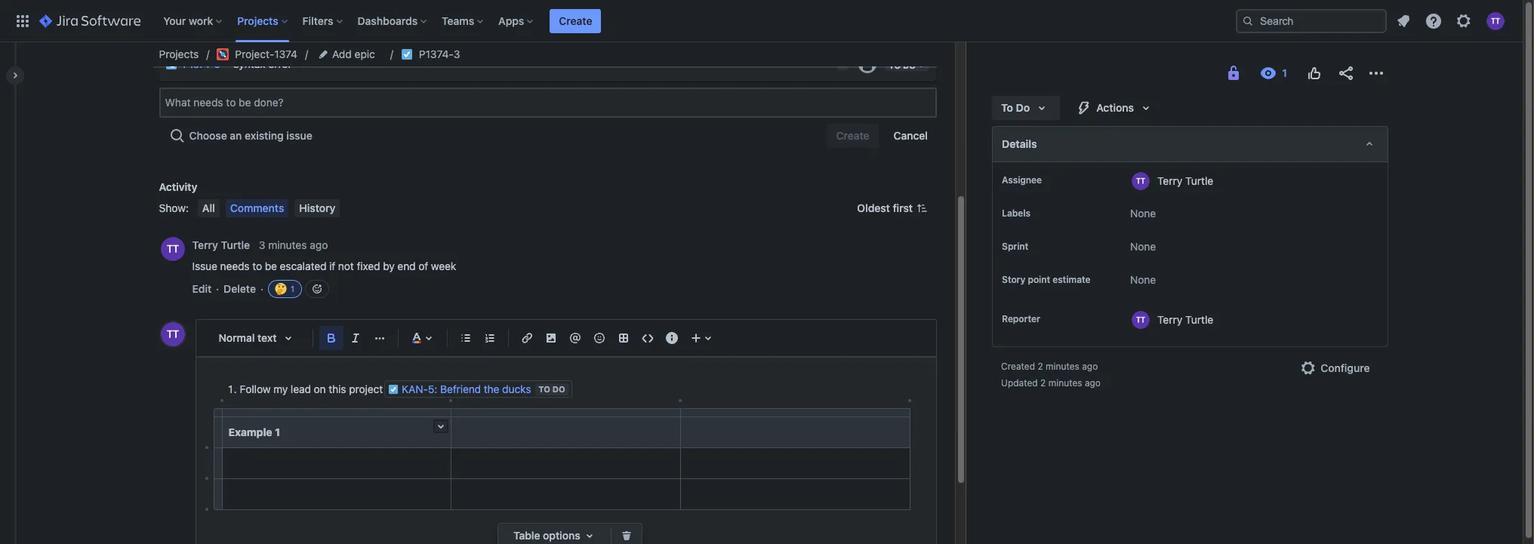 Task type: vqa. For each thing, say whether or not it's contained in the screenshot.
for within the Description: Shows a pie chart of issues for a project/filter grouped by a specified field. This helps you see the breakdown of a set of issues, at a glance.
no



Task type: describe. For each thing, give the bounding box(es) containing it.
bullet list ⌘⇧8 image
[[457, 329, 475, 347]]

first
[[893, 202, 913, 214]]

dashboards
[[358, 14, 418, 27]]

example 1
[[228, 426, 283, 439]]

created
[[1002, 361, 1036, 372]]

create
[[559, 14, 593, 27]]

teams
[[442, 14, 475, 27]]

filters button
[[298, 9, 349, 33]]

p1374- for 3
[[419, 48, 454, 60]]

terry turtle for reporter
[[1158, 313, 1214, 326]]

existing
[[245, 129, 284, 142]]

to do inside dropdown button
[[1002, 101, 1030, 114]]

1 vertical spatial terry
[[192, 239, 218, 252]]

none for story point estimate
[[1131, 273, 1157, 286]]

sidebar navigation image
[[0, 60, 33, 91]]

remove image
[[618, 527, 636, 545]]

add epic
[[332, 48, 375, 60]]

p1374-3
[[419, 48, 460, 60]]

options
[[543, 530, 581, 542]]

your
[[163, 14, 186, 27]]

copy link to issue image
[[457, 48, 469, 60]]

search image
[[1243, 15, 1255, 27]]

p1374- for 5
[[183, 59, 214, 70]]

more formatting image
[[371, 329, 389, 347]]

projects for the projects link
[[159, 48, 199, 60]]

actions image
[[1368, 64, 1386, 82]]

p1374-5
[[183, 59, 220, 70]]

do inside comment - main content area, start typing to enter text. text field
[[553, 384, 566, 394]]

link image
[[518, 329, 536, 347]]

by
[[383, 260, 395, 273]]

settings image
[[1456, 12, 1474, 30]]

follow
[[240, 383, 271, 396]]

issue type: subtask image
[[165, 58, 177, 70]]

table options button
[[505, 527, 605, 545]]

edit
[[192, 282, 212, 295]]

kan-5: befriend the ducks
[[402, 383, 531, 396]]

help image
[[1425, 12, 1443, 30]]

mention image
[[566, 329, 584, 347]]

none for labels
[[1131, 207, 1157, 220]]

your work button
[[159, 9, 228, 33]]

befriend
[[440, 383, 481, 396]]

epic
[[355, 48, 375, 60]]

syntax error
[[234, 57, 292, 70]]

example
[[228, 426, 272, 439]]

2 vertical spatial ago
[[1085, 378, 1101, 389]]

add reaction image
[[311, 283, 323, 295]]

terry for assignee
[[1158, 174, 1183, 187]]

updated
[[1002, 378, 1038, 389]]

normal text
[[218, 332, 276, 344]]

project-
[[235, 48, 274, 60]]

to
[[252, 260, 262, 273]]

text
[[257, 332, 276, 344]]

table image
[[614, 329, 633, 347]]

1 vertical spatial 2
[[1041, 378, 1046, 389]]

projects link
[[159, 45, 199, 63]]

primary element
[[9, 0, 1237, 42]]

banner containing your work
[[0, 0, 1524, 42]]

choose
[[189, 129, 227, 142]]

1 vertical spatial ago
[[1083, 361, 1098, 372]]

follow my lead on this project
[[240, 383, 383, 396]]

0 vertical spatial 2
[[1038, 361, 1044, 372]]

choose an existing issue button
[[159, 124, 322, 148]]

numbered list ⌘⇧7 image
[[481, 329, 499, 347]]

table options
[[514, 530, 581, 542]]

vote options: no one has voted for this issue yet. image
[[1306, 64, 1324, 82]]

needs
[[220, 260, 250, 273]]

editor toolbar toolbar
[[499, 524, 642, 545]]

filters
[[303, 14, 334, 27]]

point
[[1028, 274, 1051, 286]]

estimate
[[1053, 274, 1091, 286]]

to inside text field
[[539, 384, 551, 394]]

dashboards button
[[353, 9, 433, 33]]

labels pin to top. only you can see pinned fields. image
[[1034, 208, 1046, 220]]

issue needs to be escalated if not fixed by end of week
[[192, 260, 456, 273]]

1 vertical spatial turtle
[[221, 239, 250, 252]]

be
[[265, 260, 277, 273]]

normal text button
[[211, 322, 306, 355]]

an
[[230, 129, 242, 142]]

configure
[[1321, 362, 1371, 375]]

oldest
[[858, 202, 890, 214]]

comments button
[[226, 199, 289, 218]]

projects for "projects" dropdown button
[[237, 14, 278, 27]]

-
[[841, 59, 846, 70]]

turtle for assignee
[[1186, 174, 1214, 187]]

none for sprint
[[1131, 240, 1157, 253]]

your profile and settings image
[[1487, 12, 1505, 30]]

emoji image
[[590, 329, 608, 347]]

appswitcher icon image
[[14, 12, 32, 30]]

cancel
[[894, 129, 928, 142]]

normal
[[218, 332, 254, 344]]

5:
[[428, 383, 438, 396]]

this
[[329, 383, 346, 396]]

project 1374 image
[[217, 48, 229, 60]]

oldest first button
[[849, 199, 937, 218]]

1 button
[[268, 280, 302, 298]]

0 vertical spatial minutes
[[268, 239, 307, 252]]

- button
[[831, 49, 852, 73]]

story
[[1002, 274, 1026, 286]]

task image
[[401, 48, 413, 60]]

the
[[484, 383, 500, 396]]

story point estimate
[[1002, 274, 1091, 286]]

comments
[[230, 202, 284, 214]]

Search field
[[1237, 9, 1388, 33]]

bold ⌘b image
[[322, 329, 340, 347]]

week
[[431, 260, 456, 273]]

actions
[[1097, 101, 1135, 114]]

my
[[274, 383, 288, 396]]

0 vertical spatial ago
[[310, 239, 328, 252]]

What needs to be done? field
[[161, 89, 936, 116]]

assignee
[[1002, 174, 1042, 186]]

add image, video, or file image
[[542, 329, 560, 347]]

not
[[338, 260, 354, 273]]



Task type: locate. For each thing, give the bounding box(es) containing it.
ducks
[[502, 383, 531, 396]]

minutes right updated
[[1049, 378, 1083, 389]]

2 none from the top
[[1131, 240, 1157, 253]]

1 horizontal spatial to do
[[1002, 101, 1030, 114]]

on
[[314, 383, 326, 396]]

1
[[290, 284, 295, 294], [275, 426, 280, 439]]

1 inside button
[[290, 284, 295, 294]]

to do inside comment - main content area, start typing to enter text. text field
[[539, 384, 566, 394]]

table
[[514, 530, 540, 542]]

0 vertical spatial 3
[[454, 48, 460, 60]]

lead
[[291, 383, 311, 396]]

1 inside comment - main content area, start typing to enter text. text field
[[275, 426, 280, 439]]

2 vertical spatial minutes
[[1049, 378, 1083, 389]]

1 vertical spatial 3
[[259, 239, 265, 252]]

history button
[[295, 199, 340, 218]]

2 right created
[[1038, 361, 1044, 372]]

work
[[189, 14, 213, 27]]

1 vertical spatial to do
[[539, 384, 566, 394]]

issue
[[287, 129, 313, 142]]

apps button
[[494, 9, 540, 33]]

edit button
[[192, 282, 212, 297]]

0 vertical spatial terry turtle
[[1158, 174, 1214, 187]]

1 horizontal spatial 3
[[454, 48, 460, 60]]

3
[[454, 48, 460, 60], [259, 239, 265, 252]]

profile image of terry turtle image
[[161, 322, 185, 347]]

terry for reporter
[[1158, 313, 1183, 326]]

1 right example
[[275, 426, 280, 439]]

2 vertical spatial none
[[1131, 273, 1157, 286]]

projects down your
[[159, 48, 199, 60]]

oldest first
[[858, 202, 913, 214]]

minutes up escalated
[[268, 239, 307, 252]]

create button
[[550, 9, 602, 33]]

fixed
[[357, 260, 380, 273]]

ago right created
[[1083, 361, 1098, 372]]

do up the details
[[1016, 101, 1030, 114]]

project
[[349, 383, 383, 396]]

1 horizontal spatial projects
[[237, 14, 278, 27]]

to right ducks
[[539, 384, 551, 394]]

0 horizontal spatial 1
[[275, 426, 280, 439]]

0 horizontal spatial projects
[[159, 48, 199, 60]]

to do up the details
[[1002, 101, 1030, 114]]

end
[[398, 260, 416, 273]]

2 right updated
[[1041, 378, 1046, 389]]

turtle for reporter
[[1186, 313, 1214, 326]]

issue
[[192, 260, 217, 273]]

p1374- left project 1374 icon
[[183, 59, 214, 70]]

teams button
[[437, 9, 490, 33]]

projects
[[237, 14, 278, 27], [159, 48, 199, 60]]

if
[[329, 260, 336, 273]]

p1374- left copy link to issue "image"
[[419, 48, 454, 60]]

projects button
[[233, 9, 294, 33]]

1 horizontal spatial do
[[1016, 101, 1030, 114]]

3 none from the top
[[1131, 273, 1157, 286]]

kan-
[[402, 383, 428, 396]]

minutes right created
[[1046, 361, 1080, 372]]

3 up to
[[259, 239, 265, 252]]

add epic button
[[316, 45, 380, 63]]

:thinking: image
[[275, 283, 287, 295], [275, 283, 287, 295]]

to do
[[1002, 101, 1030, 114], [539, 384, 566, 394]]

1 horizontal spatial 1
[[290, 284, 295, 294]]

notifications image
[[1395, 12, 1413, 30]]

do right ducks
[[553, 384, 566, 394]]

actions button
[[1067, 96, 1165, 120]]

jira software image
[[39, 12, 141, 30], [39, 12, 141, 30]]

configure link
[[1291, 357, 1380, 381]]

apps
[[499, 14, 524, 27]]

3 minutes ago
[[259, 239, 328, 252]]

p1374-5 link
[[183, 59, 220, 70]]

terry
[[1158, 174, 1183, 187], [192, 239, 218, 252], [1158, 313, 1183, 326]]

assignee pin to top. only you can see pinned fields. image
[[1045, 174, 1057, 187]]

1 vertical spatial terry turtle
[[192, 239, 250, 252]]

italic ⌘i image
[[346, 329, 364, 347]]

to do right ducks
[[539, 384, 566, 394]]

info panel image
[[663, 329, 681, 347]]

0 vertical spatial projects
[[237, 14, 278, 27]]

activity
[[159, 181, 197, 193]]

1374
[[274, 48, 298, 60]]

1 vertical spatial to
[[539, 384, 551, 394]]

0 horizontal spatial to
[[539, 384, 551, 394]]

story point estimate pin to top. only you can see pinned fields. image
[[1005, 286, 1018, 298]]

1 vertical spatial projects
[[159, 48, 199, 60]]

code snippet image
[[639, 329, 657, 347]]

0 vertical spatial do
[[1016, 101, 1030, 114]]

1 vertical spatial minutes
[[1046, 361, 1080, 372]]

all button
[[198, 199, 220, 218]]

1 left add reaction image
[[290, 284, 295, 294]]

0 vertical spatial to
[[1002, 101, 1014, 114]]

1 vertical spatial none
[[1131, 240, 1157, 253]]

0 horizontal spatial do
[[553, 384, 566, 394]]

show:
[[159, 202, 189, 214]]

escalated
[[280, 260, 327, 273]]

0 horizontal spatial p1374-
[[183, 59, 214, 70]]

2 vertical spatial turtle
[[1186, 313, 1214, 326]]

turtle
[[1186, 174, 1214, 187], [221, 239, 250, 252], [1186, 313, 1214, 326]]

p1374- inside p1374-3 link
[[419, 48, 454, 60]]

3 down teams
[[454, 48, 460, 60]]

to do button
[[993, 96, 1061, 120]]

none
[[1131, 207, 1157, 220], [1131, 240, 1157, 253], [1131, 273, 1157, 286]]

sprint
[[1002, 241, 1029, 252]]

1 horizontal spatial to
[[1002, 101, 1014, 114]]

unassigned image
[[859, 55, 877, 73]]

0 vertical spatial 1
[[290, 284, 295, 294]]

error
[[268, 57, 292, 70]]

created 2 minutes ago updated 2 minutes ago
[[1002, 361, 1101, 389]]

share image
[[1337, 64, 1355, 82]]

p1374-
[[419, 48, 454, 60], [183, 59, 214, 70]]

1 vertical spatial do
[[553, 384, 566, 394]]

of
[[419, 260, 428, 273]]

newest first image
[[916, 202, 928, 214]]

to inside dropdown button
[[1002, 101, 1014, 114]]

1 horizontal spatial p1374-
[[419, 48, 454, 60]]

project-1374
[[235, 48, 298, 60]]

terry turtle for assignee
[[1158, 174, 1214, 187]]

2 vertical spatial terry turtle
[[1158, 313, 1214, 326]]

labels
[[1002, 208, 1031, 219]]

history
[[299, 202, 336, 214]]

ago right updated
[[1085, 378, 1101, 389]]

reporter pin to top. only you can see pinned fields. image
[[1044, 313, 1056, 326]]

Comment - Main content area, start typing to enter text. text field
[[213, 378, 919, 541]]

syntax error link
[[228, 49, 831, 79]]

0 horizontal spatial 3
[[259, 239, 265, 252]]

0 vertical spatial terry
[[1158, 174, 1183, 187]]

delete
[[224, 282, 256, 295]]

details element
[[993, 126, 1389, 162]]

terry turtle
[[1158, 174, 1214, 187], [192, 239, 250, 252], [1158, 313, 1214, 326]]

choose an existing issue
[[189, 129, 313, 142]]

your work
[[163, 14, 213, 27]]

all
[[202, 202, 215, 214]]

to up the details
[[1002, 101, 1014, 114]]

project-1374 link
[[217, 45, 298, 63]]

menu bar
[[195, 199, 343, 218]]

minutes
[[268, 239, 307, 252], [1046, 361, 1080, 372], [1049, 378, 1083, 389]]

do inside dropdown button
[[1016, 101, 1030, 114]]

1 vertical spatial 1
[[275, 426, 280, 439]]

2 vertical spatial terry
[[1158, 313, 1183, 326]]

projects up "project-"
[[237, 14, 278, 27]]

details
[[1002, 137, 1038, 150]]

1 none from the top
[[1131, 207, 1157, 220]]

syntax
[[234, 57, 266, 70]]

0 vertical spatial none
[[1131, 207, 1157, 220]]

ago up issue needs to be escalated if not fixed by end of week
[[310, 239, 328, 252]]

cancel button
[[885, 124, 937, 148]]

p1374-3 link
[[419, 45, 460, 63]]

0 horizontal spatial to do
[[539, 384, 566, 394]]

projects inside dropdown button
[[237, 14, 278, 27]]

banner
[[0, 0, 1524, 42]]

0 vertical spatial to do
[[1002, 101, 1030, 114]]

0 vertical spatial turtle
[[1186, 174, 1214, 187]]

expand dropdown menu image
[[581, 527, 599, 545]]

5
[[214, 59, 220, 70]]

reporter
[[1002, 313, 1041, 325]]

do
[[1016, 101, 1030, 114], [553, 384, 566, 394]]

menu bar containing all
[[195, 199, 343, 218]]



